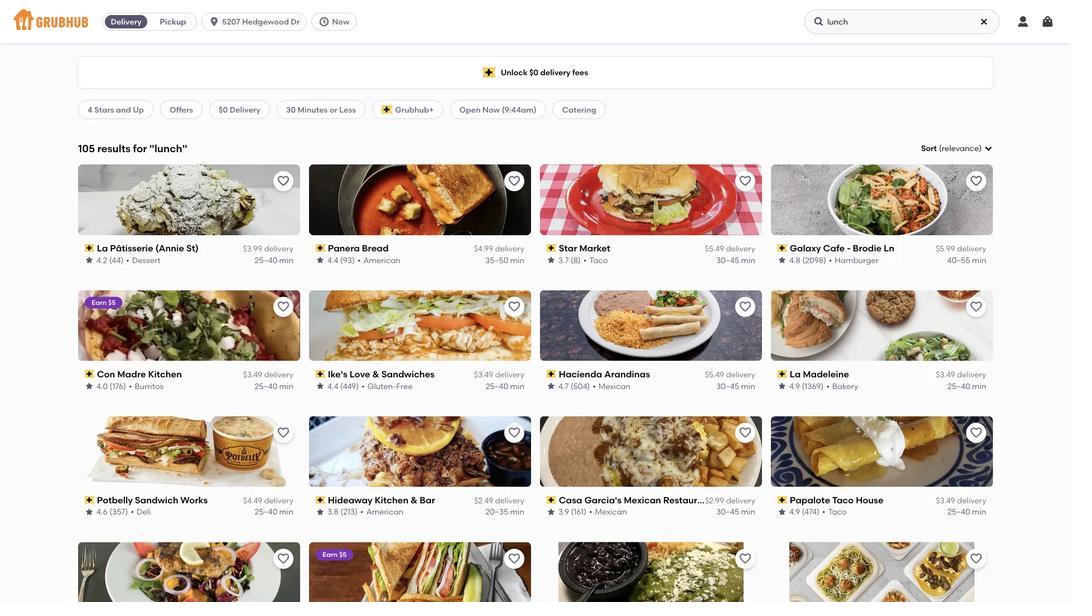 Task type: vqa. For each thing, say whether or not it's contained in the screenshot.
bottom 4.9
yes



Task type: locate. For each thing, give the bounding box(es) containing it.
4.6
[[97, 507, 108, 517]]

1 horizontal spatial • taco
[[822, 507, 847, 517]]

20–35 min
[[486, 507, 524, 517]]

1 vertical spatial $5
[[339, 551, 347, 559]]

star icon image left 4.9 (1369)
[[778, 382, 787, 391]]

1 horizontal spatial grubhub plus flag logo image
[[483, 67, 496, 78]]

0 vertical spatial now
[[332, 17, 349, 26]]

star market logo image
[[540, 164, 762, 235]]

$5 down 4.2 (44)
[[108, 299, 116, 307]]

4.6 (357)
[[97, 507, 128, 517]]

min for la pâtisserie (annie st)
[[279, 255, 293, 265]]

star icon image left 3.7
[[547, 256, 556, 265]]

ike's
[[328, 369, 347, 380]]

0 vertical spatial delivery
[[111, 17, 142, 26]]

subscription pass image for hideaway kitchen & bar
[[316, 496, 326, 504]]

• right (161)
[[589, 507, 592, 517]]

subscription pass image left star
[[547, 244, 557, 252]]

delivery for hideaway kitchen & bar
[[495, 496, 524, 506]]

0 vertical spatial mexican
[[599, 381, 630, 391]]

$5.49 delivery for star market
[[705, 244, 755, 254]]

35–50
[[485, 255, 508, 265]]

earn $5
[[91, 299, 116, 307], [322, 551, 347, 559]]

star icon image left 3.8
[[316, 508, 325, 517]]

earn $5 down 3.8
[[322, 551, 347, 559]]

4.8
[[789, 255, 800, 265]]

2 30–45 min from the top
[[716, 381, 755, 391]]

delivery left pickup button
[[111, 17, 142, 26]]

star icon image left 4.0
[[85, 382, 94, 391]]

star icon image left 4.7
[[547, 382, 556, 391]]

• for madre
[[129, 381, 132, 391]]

mexican down garcia's
[[595, 507, 627, 517]]

0 vertical spatial 4.4
[[327, 255, 338, 265]]

save this restaurant image
[[277, 174, 290, 188], [508, 174, 521, 188], [739, 174, 752, 188], [739, 300, 752, 314], [970, 300, 983, 314], [508, 427, 521, 440], [739, 427, 752, 440], [970, 553, 983, 566]]

• down madre
[[129, 381, 132, 391]]

0 horizontal spatial $0
[[219, 105, 228, 114]]

con madre kitchen logo image
[[78, 290, 300, 361]]

• right (44)
[[126, 255, 129, 265]]

• for market
[[583, 255, 587, 265]]

• american
[[358, 255, 401, 265], [360, 507, 403, 517]]

subscription pass image left con
[[85, 370, 95, 378]]

delivery
[[540, 68, 570, 77], [264, 244, 293, 254], [495, 244, 524, 254], [726, 244, 755, 254], [957, 244, 986, 254], [264, 370, 293, 380], [495, 370, 524, 380], [726, 370, 755, 380], [957, 370, 986, 380], [264, 496, 293, 506], [495, 496, 524, 506], [726, 496, 755, 506], [957, 496, 986, 506]]

2 vertical spatial 30–45
[[716, 507, 739, 517]]

0 vertical spatial american
[[363, 255, 401, 265]]

0 vertical spatial $5.49
[[705, 244, 724, 254]]

bread
[[362, 243, 389, 254]]

american down bread
[[363, 255, 401, 265]]

• left deli
[[131, 507, 134, 517]]

1 vertical spatial $5.49 delivery
[[705, 370, 755, 380]]

la up 4.9 (1369)
[[790, 369, 801, 380]]

0 vertical spatial $5
[[108, 299, 116, 307]]

delivery for hacienda arandinas
[[726, 370, 755, 380]]

min for ike's love & sandwiches
[[510, 381, 524, 391]]

save this restaurant image
[[970, 174, 983, 188], [277, 300, 290, 314], [508, 300, 521, 314], [277, 427, 290, 440], [970, 427, 983, 440], [277, 553, 290, 566], [508, 553, 521, 566], [739, 553, 752, 566]]

delivery for la madeleine
[[957, 370, 986, 380]]

$0 right unlock
[[529, 68, 538, 77]]

min for casa garcia's mexican restaurant
[[741, 507, 755, 517]]

25–40 for la madeleine
[[947, 381, 970, 391]]

subscription pass image left pâtisserie
[[85, 244, 95, 252]]

1 horizontal spatial delivery
[[230, 105, 260, 114]]

delivery for papalote taco house
[[957, 496, 986, 506]]

0 horizontal spatial • taco
[[583, 255, 608, 265]]

2 vertical spatial 30–45 min
[[716, 507, 755, 517]]

minutes
[[298, 105, 328, 114]]

1 horizontal spatial earn $5
[[322, 551, 347, 559]]

$3.49 delivery for con madre kitchen
[[243, 370, 293, 380]]

mexican for arandinas
[[599, 381, 630, 391]]

american for bread
[[363, 255, 401, 265]]

25–40 min for la pâtisserie (annie st)
[[255, 255, 293, 265]]

0 vertical spatial &
[[372, 369, 379, 380]]

save this restaurant image for la pâtisserie (annie st)
[[277, 174, 290, 188]]

$0 right offers
[[219, 105, 228, 114]]

• american for bread
[[358, 255, 401, 265]]

0 horizontal spatial earn $5
[[91, 299, 116, 307]]

star icon image left 4.9 (474) at the bottom of the page
[[778, 508, 787, 517]]

unlock
[[501, 68, 527, 77]]

• taco
[[583, 255, 608, 265], [822, 507, 847, 517]]

hacienda arandinas
[[559, 369, 650, 380]]

pickup
[[160, 17, 186, 26]]

delivery for la pâtisserie (annie st)
[[264, 244, 293, 254]]

$3.49 delivery
[[243, 370, 293, 380], [474, 370, 524, 380], [936, 370, 986, 380], [936, 496, 986, 506]]

30–45 min
[[716, 255, 755, 265], [716, 381, 755, 391], [716, 507, 755, 517]]

3 30–45 from the top
[[716, 507, 739, 517]]

0 vertical spatial • mexican
[[593, 381, 630, 391]]

2 4.4 from the top
[[327, 381, 338, 391]]

0 horizontal spatial &
[[372, 369, 379, 380]]

taco down market
[[589, 255, 608, 265]]

delivery
[[111, 17, 142, 26], [230, 105, 260, 114]]

(
[[939, 144, 942, 153]]

cafe
[[823, 243, 845, 254]]

4.4 (93)
[[327, 255, 355, 265]]

1 vertical spatial taco
[[832, 495, 854, 506]]

1 vertical spatial grubhub plus flag logo image
[[382, 105, 393, 114]]

1 vertical spatial now
[[482, 105, 500, 114]]

0 vertical spatial • american
[[358, 255, 401, 265]]

gluten-
[[367, 381, 396, 391]]

subscription pass image for la madeleine
[[778, 370, 787, 378]]

min for panera bread
[[510, 255, 524, 265]]

• right (474)
[[822, 507, 825, 517]]

• for kitchen
[[360, 507, 364, 517]]

1 vertical spatial • mexican
[[589, 507, 627, 517]]

1 30–45 min from the top
[[716, 255, 755, 265]]

delivery for star market
[[726, 244, 755, 254]]

1 vertical spatial delivery
[[230, 105, 260, 114]]

1 horizontal spatial $0
[[529, 68, 538, 77]]

• taco down market
[[583, 255, 608, 265]]

$0
[[529, 68, 538, 77], [219, 105, 228, 114]]

& for bar
[[411, 495, 418, 506]]

1 30–45 from the top
[[716, 255, 739, 265]]

subscription pass image left hideaway
[[316, 496, 326, 504]]

30–45 for hacienda arandinas
[[716, 381, 739, 391]]

dessert
[[132, 255, 160, 265]]

0 horizontal spatial delivery
[[111, 17, 142, 26]]

$3.49 for la madeleine
[[936, 370, 955, 380]]

la up 4.2
[[97, 243, 108, 254]]

0 horizontal spatial $5
[[108, 299, 116, 307]]

star icon image left 4.4 (449)
[[316, 382, 325, 391]]

grubhub plus flag logo image left grubhub+
[[382, 105, 393, 114]]

• mexican down garcia's
[[589, 507, 627, 517]]

subscription pass image left ike's
[[316, 370, 326, 378]]

(2098)
[[802, 255, 826, 265]]

• right (504)
[[593, 381, 596, 391]]

1 $5.49 delivery from the top
[[705, 244, 755, 254]]

panera
[[328, 243, 360, 254]]

• right (8) at the top of page
[[583, 255, 587, 265]]

0 vertical spatial grubhub plus flag logo image
[[483, 67, 496, 78]]

subscription pass image for star market
[[547, 244, 557, 252]]

min for potbelly sandwich works
[[279, 507, 293, 517]]

now right dr
[[332, 17, 349, 26]]

subscription pass image
[[778, 244, 787, 252], [85, 370, 95, 378], [778, 370, 787, 378], [85, 496, 95, 504], [316, 496, 326, 504], [547, 496, 557, 504], [778, 496, 787, 504]]

4.0 (176)
[[97, 381, 126, 391]]

star icon image left 4.6
[[85, 508, 94, 517]]

& left bar
[[411, 495, 418, 506]]

4.4
[[327, 255, 338, 265], [327, 381, 338, 391]]

3.8 (213)
[[327, 507, 358, 517]]

(213)
[[340, 507, 358, 517]]

american down hideaway kitchen & bar at the bottom left
[[366, 507, 403, 517]]

$5.99 delivery
[[936, 244, 986, 254]]

less
[[339, 105, 356, 114]]

relevance
[[942, 144, 979, 153]]

save this restaurant image for casa garcia's mexican restaurant
[[739, 427, 752, 440]]

4.7
[[558, 381, 569, 391]]

earn
[[91, 299, 107, 307], [322, 551, 338, 559]]

up
[[133, 105, 144, 114]]

0 vertical spatial 4.9
[[789, 381, 800, 391]]

min for hacienda arandinas
[[741, 381, 755, 391]]

2 4.9 from the top
[[789, 507, 800, 517]]

earn for con madre kitchen logo
[[91, 299, 107, 307]]

$4.49
[[243, 496, 262, 506]]

$2.99 delivery
[[705, 496, 755, 506]]

4.4 down ike's
[[327, 381, 338, 391]]

1 vertical spatial &
[[411, 495, 418, 506]]

0 horizontal spatial earn
[[91, 299, 107, 307]]

30–45 min for casa garcia's mexican restaurant
[[716, 507, 755, 517]]

2 vertical spatial mexican
[[595, 507, 627, 517]]

4.9 left '(1369)'
[[789, 381, 800, 391]]

30–45 min for hacienda arandinas
[[716, 381, 755, 391]]

$5.49 for star market
[[705, 244, 724, 254]]

• for love
[[362, 381, 365, 391]]

subscription pass image left papalote
[[778, 496, 787, 504]]

potbelly sandwich works
[[97, 495, 208, 506]]

now right open
[[482, 105, 500, 114]]

$4.49 delivery
[[243, 496, 293, 506]]

grubhub plus flag logo image left unlock
[[483, 67, 496, 78]]

0 vertical spatial • taco
[[583, 255, 608, 265]]

star icon image left 4.2
[[85, 256, 94, 265]]

1 horizontal spatial now
[[482, 105, 500, 114]]

$0 delivery
[[219, 105, 260, 114]]

now button
[[311, 13, 361, 31]]

• bakery
[[826, 381, 858, 391]]

star icon image for hacienda arandinas
[[547, 382, 556, 391]]

25–40
[[255, 255, 277, 265], [255, 381, 277, 391], [486, 381, 508, 391], [947, 381, 970, 391], [255, 507, 277, 517], [947, 507, 970, 517]]

mexican for garcia's
[[595, 507, 627, 517]]

free
[[396, 381, 413, 391]]

papalote taco house
[[790, 495, 884, 506]]

1 vertical spatial american
[[366, 507, 403, 517]]

40–55 min
[[947, 255, 986, 265]]

25–40 min for papalote taco house
[[947, 507, 986, 517]]

2 vertical spatial taco
[[828, 507, 847, 517]]

2 $5.49 delivery from the top
[[705, 370, 755, 380]]

• american down hideaway kitchen & bar at the bottom left
[[360, 507, 403, 517]]

grubhub plus flag logo image for unlock $0 delivery fees
[[483, 67, 496, 78]]

4.9 for la madeleine
[[789, 381, 800, 391]]

earn $5 down 4.2
[[91, 299, 116, 307]]

madeleine
[[803, 369, 849, 380]]

• taco for market
[[583, 255, 608, 265]]

subscription pass image left hacienda
[[547, 370, 557, 378]]

unlock $0 delivery fees
[[501, 68, 588, 77]]

• down cafe on the top right of page
[[829, 255, 832, 265]]

save this restaurant image for panera bread
[[508, 174, 521, 188]]

(annie
[[155, 243, 184, 254]]

save this restaurant image for potbelly sandwich works logo
[[277, 427, 290, 440]]

save this restaurant button
[[273, 171, 293, 191], [504, 171, 524, 191], [735, 171, 755, 191], [966, 171, 986, 191], [273, 297, 293, 317], [504, 297, 524, 317], [735, 297, 755, 317], [966, 297, 986, 317], [273, 423, 293, 443], [504, 423, 524, 443], [735, 423, 755, 443], [966, 423, 986, 443], [273, 549, 293, 569], [504, 549, 524, 569], [735, 549, 755, 569], [966, 549, 986, 569]]

1 vertical spatial $5.49
[[705, 370, 724, 380]]

min for papalote taco house
[[972, 507, 986, 517]]

• american down bread
[[358, 255, 401, 265]]

subscription pass image
[[85, 244, 95, 252], [316, 244, 326, 252], [547, 244, 557, 252], [316, 370, 326, 378], [547, 370, 557, 378]]

2 30–45 from the top
[[716, 381, 739, 391]]

1 vertical spatial 30–45 min
[[716, 381, 755, 391]]

la madeleine logo image
[[771, 290, 993, 361]]

earn down 4.2
[[91, 299, 107, 307]]

1 horizontal spatial $5
[[339, 551, 347, 559]]

snap kitchen - arbor trails logo image
[[771, 542, 993, 602]]

save this restaurant button for papalote taco house logo
[[966, 423, 986, 443]]

delivery left 30
[[230, 105, 260, 114]]

subscription pass image left galaxy
[[778, 244, 787, 252]]

0 horizontal spatial grubhub plus flag logo image
[[382, 105, 393, 114]]

0 vertical spatial earn $5
[[91, 299, 116, 307]]

• down madeleine
[[826, 381, 829, 391]]

0 horizontal spatial now
[[332, 17, 349, 26]]

1 4.9 from the top
[[789, 381, 800, 391]]

taco left house
[[832, 495, 854, 506]]

grubhub plus flag logo image
[[483, 67, 496, 78], [382, 105, 393, 114]]

$5.49
[[705, 244, 724, 254], [705, 370, 724, 380]]

svg image
[[1016, 15, 1030, 28], [1041, 15, 1054, 28], [319, 16, 330, 27], [813, 16, 824, 27], [980, 17, 988, 26], [984, 144, 993, 153]]

star icon image left 3.9
[[547, 508, 556, 517]]

hideaway
[[328, 495, 373, 506]]

hideaway kitchen & bar logo image
[[309, 416, 531, 487]]

4.4 for panera bread
[[327, 255, 338, 265]]

delivery inside button
[[111, 17, 142, 26]]

subscription pass image left casa
[[547, 496, 557, 504]]

la pâtisserie (annie st) logo image
[[78, 164, 300, 235]]

papalote
[[790, 495, 830, 506]]

none field containing sort
[[921, 143, 993, 154]]

taco down papalote taco house
[[828, 507, 847, 517]]

25–40 min for potbelly sandwich works
[[255, 507, 293, 517]]

• down love
[[362, 381, 365, 391]]

1 vertical spatial kitchen
[[375, 495, 408, 506]]

4.9 left (474)
[[789, 507, 800, 517]]

0 vertical spatial la
[[97, 243, 108, 254]]

1 4.4 from the top
[[327, 255, 338, 265]]

kitchen up burritos
[[148, 369, 182, 380]]

star icon image
[[85, 256, 94, 265], [316, 256, 325, 265], [547, 256, 556, 265], [778, 256, 787, 265], [85, 382, 94, 391], [316, 382, 325, 391], [547, 382, 556, 391], [778, 382, 787, 391], [85, 508, 94, 517], [316, 508, 325, 517], [547, 508, 556, 517], [778, 508, 787, 517]]

panera bread logo image
[[309, 164, 531, 235]]

subscription pass image for la pâtisserie (annie st)
[[85, 244, 95, 252]]

30–45 for star market
[[716, 255, 739, 265]]

$2.99
[[705, 496, 724, 506]]

delivery for ike's love & sandwiches
[[495, 370, 524, 380]]

• taco down papalote taco house
[[822, 507, 847, 517]]

kitchen left bar
[[375, 495, 408, 506]]

4.4 (449)
[[327, 381, 359, 391]]

• for sandwich
[[131, 507, 134, 517]]

kitchen
[[148, 369, 182, 380], [375, 495, 408, 506]]

1 vertical spatial • american
[[360, 507, 403, 517]]

1 horizontal spatial kitchen
[[375, 495, 408, 506]]

-
[[847, 243, 851, 254]]

sandwiches
[[381, 369, 435, 380]]

subscription pass image left the panera
[[316, 244, 326, 252]]

1 vertical spatial • taco
[[822, 507, 847, 517]]

0 vertical spatial $5.49 delivery
[[705, 244, 755, 254]]

• mexican
[[593, 381, 630, 391], [589, 507, 627, 517]]

• right (213)
[[360, 507, 364, 517]]

svg image inside field
[[984, 144, 993, 153]]

5207 hedgewood dr
[[222, 17, 300, 26]]

grubhub plus flag logo image for grubhub+
[[382, 105, 393, 114]]

None field
[[921, 143, 993, 154]]

0 vertical spatial kitchen
[[148, 369, 182, 380]]

1 vertical spatial 4.4
[[327, 381, 338, 391]]

(474)
[[802, 507, 820, 517]]

casa garcia's mexican restaurant logo image
[[540, 416, 762, 487]]

star icon image left 4.8
[[778, 256, 787, 265]]

1 vertical spatial 4.9
[[789, 507, 800, 517]]

1 vertical spatial la
[[790, 369, 801, 380]]

mexican right garcia's
[[624, 495, 661, 506]]

mexican down hacienda arandinas
[[599, 381, 630, 391]]

$5 down 3.8 (213)
[[339, 551, 347, 559]]

subscription pass image left potbelly
[[85, 496, 95, 504]]

con madre kitchen
[[97, 369, 182, 380]]

• mexican for garcia's
[[589, 507, 627, 517]]

market
[[579, 243, 610, 254]]

4.4 for ike's love & sandwiches
[[327, 381, 338, 391]]

galaxy cafe logo image
[[78, 542, 300, 602]]

stars cafe logo image
[[309, 542, 531, 602]]

save this restaurant button for potbelly sandwich works logo
[[273, 423, 293, 443]]

or
[[330, 105, 337, 114]]

restaurant
[[663, 495, 712, 506]]

save this restaurant image for hideaway kitchen & bar
[[508, 427, 521, 440]]

earn down 3.8
[[322, 551, 338, 559]]

$5.49 delivery
[[705, 244, 755, 254], [705, 370, 755, 380]]

hamburger
[[835, 255, 879, 265]]

ln
[[884, 243, 894, 254]]

1 horizontal spatial &
[[411, 495, 418, 506]]

1 vertical spatial 30–45
[[716, 381, 739, 391]]

0 vertical spatial 30–45 min
[[716, 255, 755, 265]]

fees
[[572, 68, 588, 77]]

3 30–45 min from the top
[[716, 507, 755, 517]]

• for bread
[[358, 255, 361, 265]]

0 vertical spatial 30–45
[[716, 255, 739, 265]]

earn $5 for con madre kitchen logo
[[91, 299, 116, 307]]

• right (93)
[[358, 255, 361, 265]]

0 vertical spatial earn
[[91, 299, 107, 307]]

30–45 min for star market
[[716, 255, 755, 265]]

2 $5.49 from the top
[[705, 370, 724, 380]]

1 horizontal spatial earn
[[322, 551, 338, 559]]

svg image inside now button
[[319, 16, 330, 27]]

1 vertical spatial earn
[[322, 551, 338, 559]]

$2.49 delivery
[[474, 496, 524, 506]]

1 horizontal spatial la
[[790, 369, 801, 380]]

min for la madeleine
[[972, 381, 986, 391]]

1 vertical spatial earn $5
[[322, 551, 347, 559]]

4.4 left (93)
[[327, 255, 338, 265]]

• mexican down hacienda arandinas
[[593, 381, 630, 391]]

subscription pass image left la madeleine
[[778, 370, 787, 378]]

star icon image left 4.4 (93)
[[316, 256, 325, 265]]

0 vertical spatial taco
[[589, 255, 608, 265]]

subscription pass image for potbelly sandwich works
[[85, 496, 95, 504]]

sandwich
[[135, 495, 178, 506]]

0 horizontal spatial la
[[97, 243, 108, 254]]

1 $5.49 from the top
[[705, 244, 724, 254]]

st)
[[186, 243, 199, 254]]

0 horizontal spatial kitchen
[[148, 369, 182, 380]]

(449)
[[340, 381, 359, 391]]

save this restaurant image for hacienda arandinas
[[739, 300, 752, 314]]

delivery for panera bread
[[495, 244, 524, 254]]

& up gluten-
[[372, 369, 379, 380]]



Task type: describe. For each thing, give the bounding box(es) containing it.
javi's best of tex-mex logo image
[[540, 542, 762, 602]]

5207
[[222, 17, 240, 26]]

la for la madeleine
[[790, 369, 801, 380]]

20–35
[[486, 507, 508, 517]]

(504)
[[571, 381, 590, 391]]

madre
[[117, 369, 146, 380]]

3.7 (8)
[[558, 255, 581, 265]]

delivery for potbelly sandwich works
[[264, 496, 293, 506]]

3.9
[[558, 507, 569, 517]]

stars
[[94, 105, 114, 114]]

save this restaurant button for "panera bread logo"
[[504, 171, 524, 191]]

$5 for con madre kitchen logo
[[108, 299, 116, 307]]

$2.49
[[474, 496, 493, 506]]

min for galaxy cafe - brodie ln
[[972, 255, 986, 265]]

• burritos
[[129, 381, 164, 391]]

Search for food, convenience, alcohol... search field
[[804, 9, 1000, 34]]

hacienda arandinas logo image
[[540, 290, 762, 361]]

potbelly
[[97, 495, 133, 506]]

arandinas
[[604, 369, 650, 380]]

earn for stars cafe logo
[[322, 551, 338, 559]]

1 vertical spatial $0
[[219, 105, 228, 114]]

subscription pass image for panera bread
[[316, 244, 326, 252]]

sort ( relevance )
[[921, 144, 982, 153]]

star icon image for papalote taco house
[[778, 508, 787, 517]]

• for madeleine
[[826, 381, 829, 391]]

35–50 min
[[485, 255, 524, 265]]

• hamburger
[[829, 255, 879, 265]]

la for la pâtisserie (annie st)
[[97, 243, 108, 254]]

$3.99 delivery
[[243, 244, 293, 254]]

american for kitchen
[[366, 507, 403, 517]]

hedgewood
[[242, 17, 289, 26]]

ike's love & sandwiches logo image
[[309, 290, 531, 361]]

garcia's
[[584, 495, 622, 506]]

40–55
[[947, 255, 970, 265]]

25–40 for potbelly sandwich works
[[255, 507, 277, 517]]

$3.49 delivery for ike's love & sandwiches
[[474, 370, 524, 380]]

• for garcia's
[[589, 507, 592, 517]]

save this restaurant button for galaxy cafe logo
[[273, 549, 293, 569]]

4.8 (2098)
[[789, 255, 826, 265]]

• deli
[[131, 507, 151, 517]]

save this restaurant image for la madeleine
[[970, 300, 983, 314]]

(357)
[[109, 507, 128, 517]]

star
[[559, 243, 577, 254]]

4.9 (1369)
[[789, 381, 824, 391]]

delivery button
[[103, 13, 150, 31]]

• for taco
[[822, 507, 825, 517]]

save this restaurant image for papalote taco house logo
[[970, 427, 983, 440]]

star icon image for ike's love & sandwiches
[[316, 382, 325, 391]]

earn $5 for stars cafe logo
[[322, 551, 347, 559]]

• dessert
[[126, 255, 160, 265]]

min for hideaway kitchen & bar
[[510, 507, 524, 517]]

0 vertical spatial $0
[[529, 68, 538, 77]]

deli
[[137, 507, 151, 517]]

4.7 (504)
[[558, 381, 590, 391]]

(1369)
[[802, 381, 824, 391]]

galaxy cafe - brodie ln logo image
[[771, 164, 993, 235]]

• for pâtisserie
[[126, 255, 129, 265]]

(176)
[[110, 381, 126, 391]]

1 vertical spatial mexican
[[624, 495, 661, 506]]

25–40 min for con madre kitchen
[[255, 381, 293, 391]]

)
[[979, 144, 982, 153]]

love
[[350, 369, 370, 380]]

• for arandinas
[[593, 381, 596, 391]]

(8)
[[571, 255, 581, 265]]

star icon image for con madre kitchen
[[85, 382, 94, 391]]

galaxy cafe - brodie ln
[[790, 243, 894, 254]]

taco for taco
[[828, 507, 847, 517]]

(93)
[[340, 255, 355, 265]]

30 minutes or less
[[286, 105, 356, 114]]

potbelly sandwich works logo image
[[78, 416, 300, 487]]

hacienda
[[559, 369, 602, 380]]

25–40 for la pâtisserie (annie st)
[[255, 255, 277, 265]]

catering
[[562, 105, 596, 114]]

for
[[133, 142, 147, 155]]

3.8
[[327, 507, 339, 517]]

$3.99
[[243, 244, 262, 254]]

open now (9:44am)
[[459, 105, 536, 114]]

• taco for taco
[[822, 507, 847, 517]]

(9:44am)
[[502, 105, 536, 114]]

save this restaurant button for javi's best of tex-mex logo
[[735, 549, 755, 569]]

• american for kitchen
[[360, 507, 403, 517]]

offers
[[170, 105, 193, 114]]

save this restaurant button for la madeleine logo
[[966, 297, 986, 317]]

$4.99
[[474, 244, 493, 254]]

$3.49 for con madre kitchen
[[243, 370, 262, 380]]

4.2 (44)
[[97, 255, 123, 265]]

bar
[[420, 495, 435, 506]]

papalote taco house logo image
[[771, 416, 993, 487]]

la madeleine
[[790, 369, 849, 380]]

sort
[[921, 144, 937, 153]]

star icon image for panera bread
[[316, 256, 325, 265]]

min for con madre kitchen
[[279, 381, 293, 391]]

subscription pass image for papalote taco house
[[778, 496, 787, 504]]

min for star market
[[741, 255, 755, 265]]

$4.99 delivery
[[474, 244, 524, 254]]

galaxy
[[790, 243, 821, 254]]

panera bread
[[328, 243, 389, 254]]

subscription pass image for ike's love & sandwiches
[[316, 370, 326, 378]]

grubhub+
[[395, 105, 434, 114]]

"lunch"
[[149, 142, 187, 155]]

save this restaurant button for snap kitchen - arbor trails logo
[[966, 549, 986, 569]]

$3.49 for papalote taco house
[[936, 496, 955, 506]]

save this restaurant button for hacienda arandinas logo on the right of the page
[[735, 297, 755, 317]]

save this restaurant image for galaxy cafe logo
[[277, 553, 290, 566]]

4.2
[[97, 255, 107, 265]]

save this restaurant image for galaxy cafe - brodie ln logo
[[970, 174, 983, 188]]

$5.49 for hacienda arandinas
[[705, 370, 724, 380]]

star icon image for la pâtisserie (annie st)
[[85, 256, 94, 265]]

25–40 for papalote taco house
[[947, 507, 970, 517]]

now inside button
[[332, 17, 349, 26]]

• mexican for arandinas
[[593, 381, 630, 391]]

25–40 for ike's love & sandwiches
[[486, 381, 508, 391]]

pâtisserie
[[110, 243, 153, 254]]

5207 hedgewood dr button
[[201, 13, 311, 31]]

save this restaurant image for ike's love & sandwiches logo
[[508, 300, 521, 314]]

30
[[286, 105, 296, 114]]

star icon image for hideaway kitchen & bar
[[316, 508, 325, 517]]

4.9 (474)
[[789, 507, 820, 517]]

results
[[97, 142, 130, 155]]

3.7
[[558, 255, 569, 265]]

casa
[[559, 495, 582, 506]]

save this restaurant button for casa garcia's mexican restaurant logo
[[735, 423, 755, 443]]

subscription pass image for con madre kitchen
[[85, 370, 95, 378]]

con
[[97, 369, 115, 380]]

save this restaurant button for hideaway kitchen & bar logo
[[504, 423, 524, 443]]

$5.99
[[936, 244, 955, 254]]

star icon image for casa garcia's mexican restaurant
[[547, 508, 556, 517]]

4 stars and up
[[88, 105, 144, 114]]

delivery for galaxy cafe - brodie ln
[[957, 244, 986, 254]]

brodie
[[853, 243, 882, 254]]

$3.49 delivery for papalote taco house
[[936, 496, 986, 506]]

open
[[459, 105, 481, 114]]

star icon image for la madeleine
[[778, 382, 787, 391]]

delivery for casa garcia's mexican restaurant
[[726, 496, 755, 506]]

save this restaurant image for javi's best of tex-mex logo
[[739, 553, 752, 566]]

25–40 for con madre kitchen
[[255, 381, 277, 391]]

svg image
[[209, 16, 220, 27]]

main navigation navigation
[[0, 0, 1071, 44]]

save this restaurant button for ike's love & sandwiches logo
[[504, 297, 524, 317]]

4.9 for papalote taco house
[[789, 507, 800, 517]]

works
[[181, 495, 208, 506]]

$3.49 delivery for la madeleine
[[936, 370, 986, 380]]

delivery for con madre kitchen
[[264, 370, 293, 380]]

25–40 min for la madeleine
[[947, 381, 986, 391]]

4
[[88, 105, 92, 114]]

4.0
[[97, 381, 108, 391]]

star icon image for potbelly sandwich works
[[85, 508, 94, 517]]

• for cafe
[[829, 255, 832, 265]]

(44)
[[109, 255, 123, 265]]

25–40 min for ike's love & sandwiches
[[486, 381, 524, 391]]



